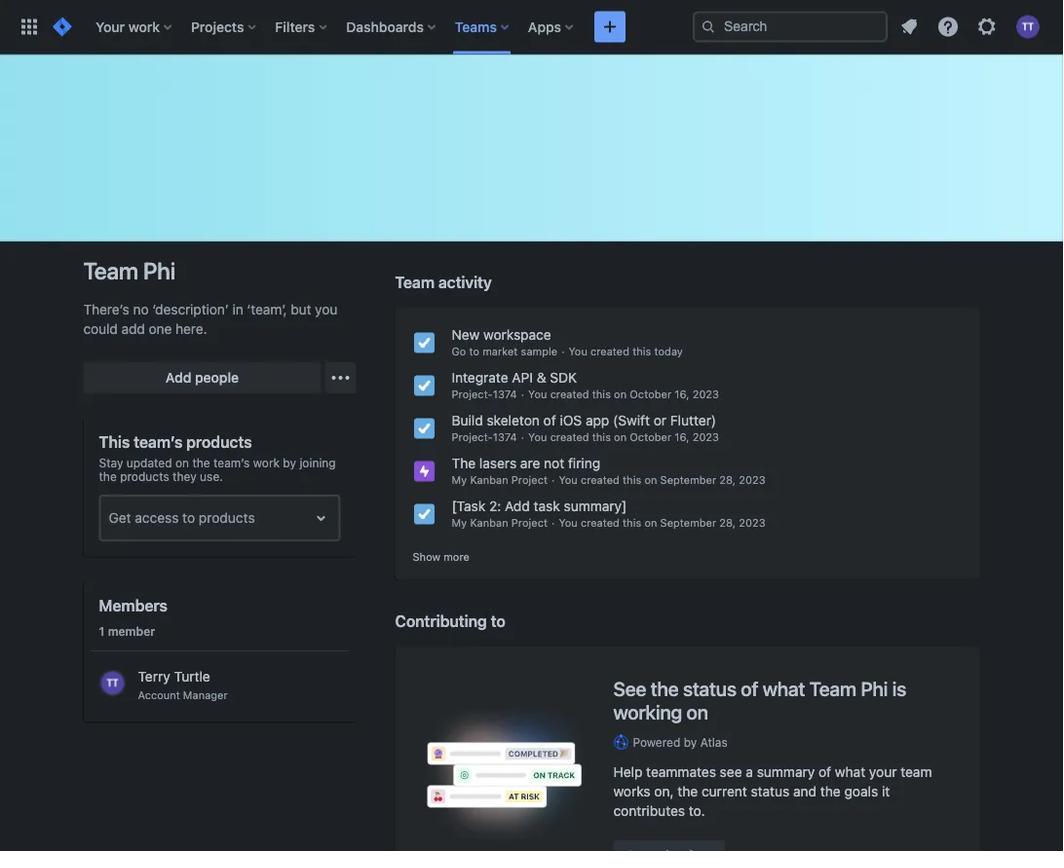 Task type: vqa. For each thing, say whether or not it's contained in the screenshot.


Task type: locate. For each thing, give the bounding box(es) containing it.
help teammates see a summary of what your team works on, the current status and the goals it contributes to.
[[613, 764, 932, 819]]

1 vertical spatial by
[[684, 736, 697, 750]]

0 horizontal spatial team
[[83, 257, 138, 285]]

your left header
[[486, 157, 515, 173]]

to right go
[[469, 345, 480, 358]]

the inside see the status of what team phi is working on
[[651, 678, 679, 701]]

team left is
[[810, 678, 857, 701]]

1 horizontal spatial add
[[457, 157, 483, 173]]

0 vertical spatial team's
[[134, 433, 183, 452]]

0 horizontal spatial to
[[182, 510, 195, 526]]

add inside add people button
[[166, 370, 191, 386]]

get
[[109, 510, 131, 526]]

filters
[[275, 19, 315, 35]]

banner containing your work
[[0, 0, 1063, 55]]

2 project from the top
[[511, 517, 548, 530]]

project down are
[[511, 474, 548, 487]]

2 october from the top
[[630, 431, 672, 444]]

project-1374 down build
[[452, 431, 517, 444]]

you for task
[[559, 517, 578, 530]]

1 vertical spatial project
[[511, 517, 548, 530]]

created down firing
[[581, 474, 620, 487]]

2 you created this on october 16, 2023 from the top
[[528, 431, 719, 444]]

2 vertical spatial to
[[491, 612, 506, 631]]

banner
[[0, 0, 1063, 55]]

this down app
[[592, 431, 611, 444]]

add
[[457, 157, 483, 173], [166, 370, 191, 386], [505, 498, 530, 515]]

of
[[543, 413, 556, 429], [741, 678, 758, 701], [819, 764, 831, 780]]

today
[[654, 345, 683, 358]]

contributing to
[[395, 612, 506, 631]]

this up summary]
[[623, 474, 641, 487]]

1 vertical spatial project-1374
[[452, 431, 517, 444]]

products left they on the left bottom of page
[[120, 470, 169, 483]]

market
[[483, 345, 518, 358]]

of left ios
[[543, 413, 556, 429]]

0 vertical spatial of
[[543, 413, 556, 429]]

this
[[99, 433, 130, 452]]

0 vertical spatial 16,
[[675, 388, 689, 401]]

1 vertical spatial project-
[[452, 431, 493, 444]]

what up powered by atlas link
[[763, 678, 805, 701]]

2 kanban from the top
[[470, 517, 508, 530]]

project-1374 for integrate
[[452, 388, 517, 401]]

0 horizontal spatial of
[[543, 413, 556, 429]]

your
[[486, 157, 515, 173], [869, 764, 897, 780]]

by left "atlas"
[[684, 736, 697, 750]]

integrate
[[452, 370, 508, 386]]

work right the your
[[128, 19, 160, 35]]

2 my from the top
[[452, 517, 467, 530]]

project for add
[[511, 517, 548, 530]]

0 vertical spatial to
[[469, 345, 480, 358]]

show more
[[413, 551, 470, 563]]

1 horizontal spatial work
[[253, 456, 280, 470]]

1 project- from the top
[[452, 388, 493, 401]]

my down [task in the bottom of the page
[[452, 517, 467, 530]]

0 vertical spatial 1374
[[493, 388, 517, 401]]

team's right they on the left bottom of page
[[214, 456, 250, 470]]

1 vertical spatial you created this on september 28, 2023
[[559, 517, 766, 530]]

status inside the help teammates see a summary of what your team works on, the current status and the goals it contributes to.
[[751, 784, 790, 800]]

2 28, from the top
[[720, 517, 736, 530]]

0 vertical spatial my
[[452, 474, 467, 487]]

1 my from the top
[[452, 474, 467, 487]]

1 vertical spatial october
[[630, 431, 672, 444]]

project-1374 down integrate
[[452, 388, 517, 401]]

you up sdk
[[569, 345, 588, 358]]

my kanban project down lasers
[[452, 474, 548, 487]]

summary]
[[564, 498, 627, 515]]

created down ios
[[550, 431, 589, 444]]

kanban
[[470, 474, 508, 487], [470, 517, 508, 530]]

see
[[720, 764, 742, 780]]

of up powered by atlas link
[[741, 678, 758, 701]]

2 my kanban project from the top
[[452, 517, 548, 530]]

status up "atlas"
[[683, 678, 737, 701]]

0 vertical spatial project-
[[452, 388, 493, 401]]

0 horizontal spatial your
[[486, 157, 515, 173]]

the
[[192, 456, 210, 470], [99, 470, 117, 483], [651, 678, 679, 701], [678, 784, 698, 800], [820, 784, 841, 800]]

status
[[683, 678, 737, 701], [751, 784, 790, 800]]

my for [task 2: add task summary]
[[452, 517, 467, 530]]

2023 for summary]
[[739, 517, 766, 530]]

what up goals
[[835, 764, 866, 780]]

0 horizontal spatial add
[[166, 370, 191, 386]]

16, up flutter)
[[675, 388, 689, 401]]

it
[[882, 784, 890, 800]]

turtle
[[174, 669, 210, 685]]

2023 for firing
[[739, 474, 766, 487]]

my kanban project for lasers
[[452, 474, 548, 487]]

16, down flutter)
[[675, 431, 689, 444]]

what inside the help teammates see a summary of what your team works on, the current status and the goals it contributes to.
[[835, 764, 866, 780]]

team for team phi
[[83, 257, 138, 285]]

my kanban project for 2:
[[452, 517, 548, 530]]

new workspace
[[452, 327, 551, 343]]

created down summary]
[[581, 517, 620, 530]]

this
[[633, 345, 651, 358], [592, 388, 611, 401], [592, 431, 611, 444], [623, 474, 641, 487], [623, 517, 641, 530]]

1 vertical spatial september
[[660, 517, 716, 530]]

0 vertical spatial products
[[186, 433, 252, 452]]

1 1374 from the top
[[493, 388, 517, 401]]

account
[[138, 689, 180, 702]]

you created this on october 16, 2023 for sdk
[[528, 388, 719, 401]]

&
[[537, 370, 546, 386]]

you
[[315, 302, 337, 318]]

2 project- from the top
[[452, 431, 493, 444]]

terry
[[138, 669, 170, 685]]

team
[[901, 764, 932, 780]]

you created this on october 16, 2023 up (swift
[[528, 388, 719, 401]]

search image
[[701, 19, 716, 35]]

1 project-1374 from the top
[[452, 388, 517, 401]]

this for not
[[623, 474, 641, 487]]

this down summary]
[[623, 517, 641, 530]]

joining
[[300, 456, 336, 470]]

add left people
[[166, 370, 191, 386]]

1 vertical spatial your
[[869, 764, 897, 780]]

0 vertical spatial you created this on october 16, 2023
[[528, 388, 719, 401]]

created for sdk
[[550, 388, 589, 401]]

2 horizontal spatial team
[[810, 678, 857, 701]]

team
[[83, 257, 138, 285], [395, 273, 435, 292], [810, 678, 857, 701]]

1 horizontal spatial phi
[[861, 678, 888, 701]]

0 vertical spatial your
[[486, 157, 515, 173]]

my kanban project
[[452, 474, 548, 487], [452, 517, 548, 530]]

current
[[702, 784, 747, 800]]

workspace
[[483, 327, 551, 343]]

you for not
[[559, 474, 578, 487]]

teammates
[[646, 764, 716, 780]]

1
[[99, 625, 105, 638]]

september for firing
[[660, 474, 716, 487]]

project-1374 for build
[[452, 431, 517, 444]]

my down the
[[452, 474, 467, 487]]

1374 for skeleton
[[493, 431, 517, 444]]

1 horizontal spatial team
[[395, 273, 435, 292]]

phi
[[143, 257, 175, 285], [861, 678, 888, 701]]

1 vertical spatial add
[[166, 370, 191, 386]]

terry turtle account manager
[[138, 669, 228, 702]]

members
[[99, 597, 167, 615]]

1 16, from the top
[[675, 388, 689, 401]]

build
[[452, 413, 483, 429]]

0 vertical spatial september
[[660, 474, 716, 487]]

0 vertical spatial what
[[763, 678, 805, 701]]

this for task
[[623, 517, 641, 530]]

teams
[[455, 19, 497, 35]]

project down [task 2: add task summary]
[[511, 517, 548, 530]]

go
[[452, 345, 466, 358]]

you created this on september 28, 2023 down or
[[559, 474, 766, 487]]

1 horizontal spatial of
[[741, 678, 758, 701]]

kanban down lasers
[[470, 474, 508, 487]]

2 vertical spatial add
[[505, 498, 530, 515]]

1 vertical spatial of
[[741, 678, 758, 701]]

created down sdk
[[550, 388, 589, 401]]

1 kanban from the top
[[470, 474, 508, 487]]

my kanban project down the 2:
[[452, 517, 548, 530]]

add right the 2:
[[505, 498, 530, 515]]

you
[[569, 345, 588, 358], [528, 388, 547, 401], [528, 431, 547, 444], [559, 474, 578, 487], [559, 517, 578, 530]]

october up or
[[630, 388, 672, 401]]

1 28, from the top
[[720, 474, 736, 487]]

the up working
[[651, 678, 679, 701]]

0 vertical spatial work
[[128, 19, 160, 35]]

manager
[[183, 689, 228, 702]]

you created this on september 28, 2023
[[559, 474, 766, 487], [559, 517, 766, 530]]

you for sdk
[[528, 388, 547, 401]]

2023 for app
[[693, 431, 719, 444]]

you created this on october 16, 2023
[[528, 388, 719, 401], [528, 431, 719, 444]]

0 vertical spatial by
[[283, 456, 296, 470]]

0 vertical spatial october
[[630, 388, 672, 401]]

october down or
[[630, 431, 672, 444]]

project- down integrate
[[452, 388, 493, 401]]

0 horizontal spatial work
[[128, 19, 160, 35]]

1374 down integrate api & sdk
[[493, 388, 517, 401]]

new
[[452, 327, 480, 343]]

1 horizontal spatial to
[[469, 345, 480, 358]]

there's
[[83, 302, 129, 318]]

1 september from the top
[[660, 474, 716, 487]]

you down not
[[559, 474, 578, 487]]

1 horizontal spatial status
[[751, 784, 790, 800]]

[task
[[452, 498, 486, 515]]

1 vertical spatial to
[[182, 510, 195, 526]]

team's up updated
[[134, 433, 183, 452]]

1 vertical spatial you created this on october 16, 2023
[[528, 431, 719, 444]]

by left joining
[[283, 456, 296, 470]]

but
[[291, 302, 311, 318]]

this for sdk
[[592, 388, 611, 401]]

0 vertical spatial 28,
[[720, 474, 736, 487]]

phi inside see the status of what team phi is working on
[[861, 678, 888, 701]]

of right "summary" on the bottom right
[[819, 764, 831, 780]]

your inside the help teammates see a summary of what your team works on, the current status and the goals it contributes to.
[[869, 764, 897, 780]]

flutter)
[[670, 413, 716, 429]]

my for the lasers are not firing
[[452, 474, 467, 487]]

0 horizontal spatial status
[[683, 678, 737, 701]]

2 1374 from the top
[[493, 431, 517, 444]]

you down task
[[559, 517, 578, 530]]

you created this on september 28, 2023 for summary]
[[559, 517, 766, 530]]

september
[[660, 474, 716, 487], [660, 517, 716, 530]]

your up the it on the right
[[869, 764, 897, 780]]

to for contributing
[[491, 612, 506, 631]]

on for [task 2: add task summary]
[[645, 517, 657, 530]]

filters button
[[269, 11, 335, 42]]

teams button
[[449, 11, 516, 42]]

team left activity
[[395, 273, 435, 292]]

show more link
[[413, 550, 470, 565]]

0 vertical spatial you created this on september 28, 2023
[[559, 474, 766, 487]]

your work
[[96, 19, 160, 35]]

1 vertical spatial my
[[452, 517, 467, 530]]

created for task
[[581, 517, 620, 530]]

october
[[630, 388, 672, 401], [630, 431, 672, 444]]

0 horizontal spatial by
[[283, 456, 296, 470]]

1 october from the top
[[630, 388, 672, 401]]

contributing
[[395, 612, 487, 631]]

2 you created this on september 28, 2023 from the top
[[559, 517, 766, 530]]

contributes
[[613, 803, 685, 819]]

1 project from the top
[[511, 474, 548, 487]]

work
[[128, 19, 160, 35], [253, 456, 280, 470]]

1 vertical spatial phi
[[861, 678, 888, 701]]

on for integrate api & sdk
[[614, 388, 627, 401]]

0 vertical spatial project
[[511, 474, 548, 487]]

1 vertical spatial 1374
[[493, 431, 517, 444]]

phi left is
[[861, 678, 888, 701]]

member
[[108, 625, 155, 638]]

2 16, from the top
[[675, 431, 689, 444]]

kanban down the 2:
[[470, 517, 508, 530]]

project- down build
[[452, 431, 493, 444]]

1374
[[493, 388, 517, 401], [493, 431, 517, 444]]

created
[[591, 345, 630, 358], [550, 388, 589, 401], [550, 431, 589, 444], [581, 474, 620, 487], [581, 517, 620, 530]]

1 horizontal spatial team's
[[214, 456, 250, 470]]

to right the access
[[182, 510, 195, 526]]

2 vertical spatial of
[[819, 764, 831, 780]]

2 september from the top
[[660, 517, 716, 530]]

add left header
[[457, 157, 483, 173]]

products up use.
[[186, 433, 252, 452]]

0 vertical spatial my kanban project
[[452, 474, 548, 487]]

your inside popup button
[[486, 157, 515, 173]]

you created this on october 16, 2023 down (swift
[[528, 431, 719, 444]]

lasers
[[479, 456, 517, 472]]

goals
[[844, 784, 878, 800]]

1 horizontal spatial what
[[835, 764, 866, 780]]

2 horizontal spatial to
[[491, 612, 506, 631]]

jira software image
[[51, 15, 74, 38], [51, 15, 74, 38]]

project
[[511, 474, 548, 487], [511, 517, 548, 530]]

team's
[[134, 433, 183, 452], [214, 456, 250, 470]]

is
[[892, 678, 906, 701]]

0 vertical spatial phi
[[143, 257, 175, 285]]

1 vertical spatial status
[[751, 784, 790, 800]]

1 vertical spatial 16,
[[675, 431, 689, 444]]

kanban for lasers
[[470, 474, 508, 487]]

0 horizontal spatial what
[[763, 678, 805, 701]]

october for build skeleton of ios app (swift or flutter)
[[630, 431, 672, 444]]

notifications image
[[898, 15, 921, 38]]

1 you created this on october 16, 2023 from the top
[[528, 388, 719, 401]]

created for not
[[581, 474, 620, 487]]

access
[[135, 510, 179, 526]]

my
[[452, 474, 467, 487], [452, 517, 467, 530]]

project- for integrate
[[452, 388, 493, 401]]

0 vertical spatial add
[[457, 157, 483, 173]]

work left joining
[[253, 456, 280, 470]]

1 vertical spatial products
[[120, 470, 169, 483]]

status down "summary" on the bottom right
[[751, 784, 790, 800]]

team inside see the status of what team phi is working on
[[810, 678, 857, 701]]

you created this on september 28, 2023 down summary]
[[559, 517, 766, 530]]

1 vertical spatial work
[[253, 456, 280, 470]]

1374 down skeleton
[[493, 431, 517, 444]]

1 you created this on september 28, 2023 from the top
[[559, 474, 766, 487]]

2 project-1374 from the top
[[452, 431, 517, 444]]

you down &
[[528, 388, 547, 401]]

2 horizontal spatial of
[[819, 764, 831, 780]]

on
[[614, 388, 627, 401], [614, 431, 627, 444], [175, 456, 189, 470], [645, 474, 657, 487], [645, 517, 657, 530], [687, 701, 708, 724]]

phi up no
[[143, 257, 175, 285]]

2023
[[693, 388, 719, 401], [693, 431, 719, 444], [739, 474, 766, 487], [739, 517, 766, 530]]

1 horizontal spatial by
[[684, 736, 697, 750]]

0 vertical spatial status
[[683, 678, 737, 701]]

0 vertical spatial project-1374
[[452, 388, 517, 401]]

1 vertical spatial kanban
[[470, 517, 508, 530]]

what inside see the status of what team phi is working on
[[763, 678, 805, 701]]

project-1374
[[452, 388, 517, 401], [452, 431, 517, 444]]

status inside see the status of what team phi is working on
[[683, 678, 737, 701]]

add inside add your header image popup button
[[457, 157, 483, 173]]

here.
[[175, 321, 207, 337]]

to right contributing
[[491, 612, 506, 631]]

1 horizontal spatial your
[[869, 764, 897, 780]]

0 horizontal spatial team's
[[134, 433, 183, 452]]

the down teammates
[[678, 784, 698, 800]]

1 my kanban project from the top
[[452, 474, 548, 487]]

you up are
[[528, 431, 547, 444]]

products down use.
[[199, 510, 255, 526]]

1 vertical spatial what
[[835, 764, 866, 780]]

team up there's
[[83, 257, 138, 285]]

this up app
[[592, 388, 611, 401]]

dashboards button
[[340, 11, 443, 42]]

28, for the lasers are not firing
[[720, 474, 736, 487]]

1 vertical spatial my kanban project
[[452, 517, 548, 530]]

1 vertical spatial 28,
[[720, 517, 736, 530]]

0 vertical spatial kanban
[[470, 474, 508, 487]]



Task type: describe. For each thing, give the bounding box(es) containing it.
add
[[121, 321, 145, 337]]

this for ios
[[592, 431, 611, 444]]

projects button
[[185, 11, 264, 42]]

on,
[[654, 784, 674, 800]]

actions image
[[329, 366, 352, 390]]

open image
[[309, 507, 333, 530]]

create image
[[598, 15, 622, 38]]

add people button
[[83, 363, 321, 394]]

you created this on october 16, 2023 for ios
[[528, 431, 719, 444]]

are
[[520, 456, 540, 472]]

the lasers are not firing
[[452, 456, 600, 472]]

header
[[519, 157, 564, 173]]

Search field
[[693, 11, 888, 42]]

team for team activity
[[395, 273, 435, 292]]

appswitcher icon image
[[18, 15, 41, 38]]

task
[[534, 498, 560, 515]]

created for ios
[[550, 431, 589, 444]]

on inside see the status of what team phi is working on
[[687, 701, 708, 724]]

skeleton
[[487, 413, 540, 429]]

work inside this team's products stay updated on the team's work by joining the products they use.
[[253, 456, 280, 470]]

16, for build skeleton of ios app (swift or flutter)
[[675, 431, 689, 444]]

one
[[149, 321, 172, 337]]

primary element
[[12, 0, 693, 54]]

2:
[[489, 498, 501, 515]]

sample
[[521, 345, 558, 358]]

people
[[195, 370, 239, 386]]

add your header image button
[[445, 121, 618, 175]]

could
[[83, 321, 118, 337]]

apps button
[[522, 11, 581, 42]]

help image
[[937, 15, 960, 38]]

the right updated
[[192, 456, 210, 470]]

your profile and settings image
[[1016, 15, 1040, 38]]

you created this today
[[569, 345, 683, 358]]

project- for build
[[452, 431, 493, 444]]

(swift
[[613, 413, 650, 429]]

on for the lasers are not firing
[[645, 474, 657, 487]]

api
[[512, 370, 533, 386]]

sdk
[[550, 370, 577, 386]]

your work button
[[90, 11, 179, 42]]

go to market sample
[[452, 345, 558, 358]]

28, for [task 2: add task summary]
[[720, 517, 736, 530]]

atlas image
[[613, 735, 629, 751]]

stay
[[99, 456, 123, 470]]

'team',
[[247, 302, 287, 318]]

team phi
[[83, 257, 175, 285]]

project for are
[[511, 474, 548, 487]]

updated
[[126, 456, 172, 470]]

[task 2: add task summary]
[[452, 498, 627, 515]]

created left the today
[[591, 345, 630, 358]]

they
[[173, 470, 197, 483]]

to.
[[689, 803, 705, 819]]

there's no 'description' in 'team', but you could add one here.
[[83, 302, 337, 337]]

by inside this team's products stay updated on the team's work by joining the products they use.
[[283, 456, 296, 470]]

this left the today
[[633, 345, 651, 358]]

activity
[[438, 273, 492, 292]]

add your header image
[[457, 157, 606, 173]]

you for ios
[[528, 431, 547, 444]]

the down "this"
[[99, 470, 117, 483]]

help
[[613, 764, 643, 780]]

'description'
[[152, 302, 229, 318]]

in
[[232, 302, 243, 318]]

more
[[444, 551, 470, 563]]

and
[[793, 784, 817, 800]]

add for add your header image
[[457, 157, 483, 173]]

kanban for 2:
[[470, 517, 508, 530]]

apps
[[528, 19, 561, 35]]

see the status of what team phi is working on
[[613, 678, 906, 724]]

ios
[[560, 413, 582, 429]]

atlas
[[700, 736, 728, 750]]

a
[[746, 764, 753, 780]]

dashboards
[[346, 19, 424, 35]]

the right and
[[820, 784, 841, 800]]

working
[[613, 701, 682, 724]]

on for build skeleton of ios app (swift or flutter)
[[614, 431, 627, 444]]

add people
[[166, 370, 239, 386]]

get access to products
[[109, 510, 255, 526]]

to for go
[[469, 345, 480, 358]]

powered
[[633, 736, 681, 750]]

app
[[586, 413, 609, 429]]

of inside the help teammates see a summary of what your team works on, the current status and the goals it contributes to.
[[819, 764, 831, 780]]

1374 for api
[[493, 388, 517, 401]]

not
[[544, 456, 564, 472]]

this team's products stay updated on the team's work by joining the products they use.
[[99, 433, 336, 483]]

on inside this team's products stay updated on the team's work by joining the products they use.
[[175, 456, 189, 470]]

integrate api & sdk
[[452, 370, 577, 386]]

you created this on september 28, 2023 for firing
[[559, 474, 766, 487]]

projects
[[191, 19, 244, 35]]

add for add people
[[166, 370, 191, 386]]

2 vertical spatial products
[[199, 510, 255, 526]]

build skeleton of ios app (swift or flutter)
[[452, 413, 716, 429]]

work inside "popup button"
[[128, 19, 160, 35]]

16, for integrate api & sdk
[[675, 388, 689, 401]]

powered by atlas
[[633, 736, 728, 750]]

1 vertical spatial team's
[[214, 456, 250, 470]]

september for summary]
[[660, 517, 716, 530]]

members 1 member
[[99, 597, 167, 638]]

show
[[413, 551, 441, 563]]

your
[[96, 19, 125, 35]]

2 horizontal spatial add
[[505, 498, 530, 515]]

october for integrate api & sdk
[[630, 388, 672, 401]]

see
[[613, 678, 646, 701]]

use.
[[200, 470, 223, 483]]

summary
[[757, 764, 815, 780]]

firing
[[568, 456, 600, 472]]

powered by atlas link
[[613, 735, 949, 751]]

settings image
[[976, 15, 999, 38]]

of inside see the status of what team phi is working on
[[741, 678, 758, 701]]

0 horizontal spatial phi
[[143, 257, 175, 285]]

the
[[452, 456, 476, 472]]



